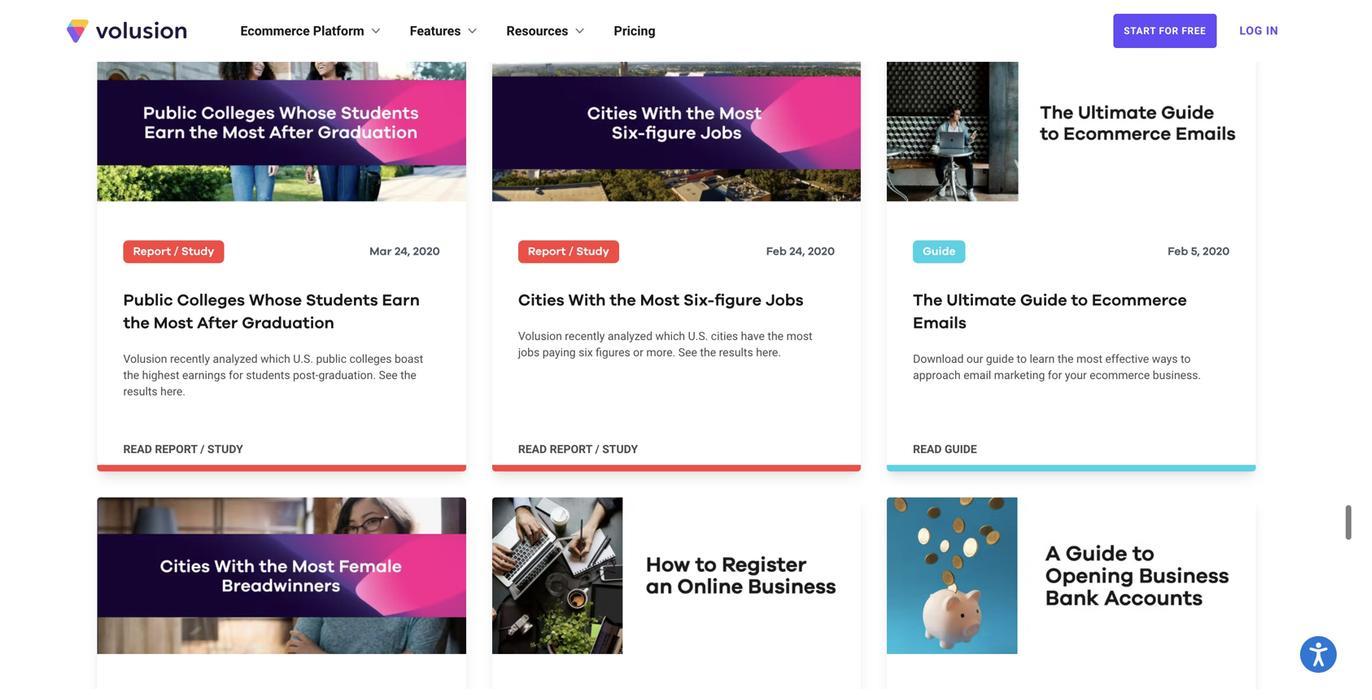 Task type: locate. For each thing, give the bounding box(es) containing it.
ecommerce
[[1090, 369, 1151, 382]]

analyzed up "earnings"
[[213, 352, 258, 366]]

guide down email
[[945, 443, 978, 456]]

1 horizontal spatial guide
[[987, 352, 1014, 366]]

most inside the volusion recently analyzed which u.s. cities have the most jobs paying six figures or more. see the results here.
[[787, 330, 813, 343]]

1 feb from the left
[[767, 246, 787, 258]]

1 horizontal spatial which
[[656, 330, 686, 343]]

the inside public colleges whose students earn the most after graduation
[[123, 315, 150, 332]]

1 24, from the left
[[395, 246, 410, 258]]

most
[[640, 293, 680, 309], [154, 315, 193, 332]]

1 horizontal spatial 24,
[[790, 246, 806, 258]]

ultimate
[[947, 293, 1017, 309]]

2 study from the left
[[603, 443, 638, 456]]

0 horizontal spatial recently
[[170, 352, 210, 366]]

1 vertical spatial most
[[154, 315, 193, 332]]

start for free
[[1124, 25, 1207, 37]]

1 report / study from the left
[[133, 246, 215, 258]]

report / study up with at the top of page
[[528, 246, 610, 258]]

resources button
[[507, 21, 588, 41]]

1 report from the left
[[155, 443, 198, 456]]

24, right mar
[[395, 246, 410, 258]]

1 vertical spatial results
[[123, 385, 158, 398]]

0 vertical spatial guide
[[923, 246, 956, 258]]

1 horizontal spatial here.
[[756, 346, 782, 359]]

analyzed inside volusion recently analyzed which u.s. public colleges boast the highest earnings for students post-graduation. see the results here.
[[213, 352, 258, 366]]

cities
[[711, 330, 739, 343]]

here. inside the volusion recently analyzed which u.s. cities have the most jobs paying six figures or more. see the results here.
[[756, 346, 782, 359]]

2 read from the left
[[518, 443, 547, 456]]

results inside volusion recently analyzed which u.s. public colleges boast the highest earnings for students post-graduation. see the results here.
[[123, 385, 158, 398]]

1 horizontal spatial analyzed
[[608, 330, 653, 343]]

0 vertical spatial recently
[[565, 330, 605, 343]]

0 vertical spatial most
[[787, 330, 813, 343]]

report
[[155, 443, 198, 456], [550, 443, 593, 456]]

0 vertical spatial guide
[[987, 352, 1014, 366]]

1 horizontal spatial read
[[518, 443, 547, 456]]

1 horizontal spatial read report / study
[[518, 443, 638, 456]]

2 study from the left
[[577, 246, 610, 258]]

study up colleges at the left of page
[[181, 246, 215, 258]]

for down learn
[[1048, 369, 1063, 382]]

business.
[[1153, 369, 1202, 382]]

or
[[634, 346, 644, 359]]

2 report / study from the left
[[528, 246, 610, 258]]

to up marketing
[[1017, 352, 1027, 366]]

volusion
[[518, 330, 562, 343], [123, 352, 167, 366]]

public colleges whose students earn the most after graduation
[[123, 293, 420, 332]]

1 vertical spatial here.
[[160, 385, 186, 398]]

emails
[[914, 315, 967, 332]]

0 horizontal spatial analyzed
[[213, 352, 258, 366]]

0 vertical spatial see
[[679, 346, 698, 359]]

study
[[207, 443, 243, 456], [603, 443, 638, 456]]

0 vertical spatial ecommerce
[[241, 23, 310, 39]]

1 horizontal spatial recently
[[565, 330, 605, 343]]

ways
[[1153, 352, 1179, 366]]

for inside download our guide to learn the most effective ways to approach email marketing for your ecommerce business.
[[1048, 369, 1063, 382]]

study for with
[[603, 443, 638, 456]]

1 horizontal spatial report
[[528, 246, 566, 258]]

1 horizontal spatial 2020
[[808, 246, 835, 258]]

3 read from the left
[[914, 443, 942, 456]]

read report / study for colleges
[[123, 443, 243, 456]]

analyzed for the
[[608, 330, 653, 343]]

report / study
[[133, 246, 215, 258], [528, 246, 610, 258]]

0 horizontal spatial to
[[1017, 352, 1027, 366]]

most left six-
[[640, 293, 680, 309]]

recently inside volusion recently analyzed which u.s. public colleges boast the highest earnings for students post-graduation. see the results here.
[[170, 352, 210, 366]]

results for the
[[123, 385, 158, 398]]

students
[[306, 293, 378, 309]]

see right more.
[[679, 346, 698, 359]]

report for public
[[133, 246, 171, 258]]

1 vertical spatial guide
[[945, 443, 978, 456]]

whose
[[249, 293, 302, 309]]

to up business.
[[1181, 352, 1191, 366]]

for
[[229, 369, 243, 382], [1048, 369, 1063, 382]]

guide up the
[[923, 246, 956, 258]]

u.s. up 'post-'
[[293, 352, 313, 366]]

figures
[[596, 346, 631, 359]]

1 vertical spatial see
[[379, 369, 398, 382]]

volusion up "highest"
[[123, 352, 167, 366]]

boast
[[395, 352, 424, 366]]

a guide to opening business bank accounts image
[[888, 498, 1257, 655]]

2 2020 from the left
[[808, 246, 835, 258]]

0 horizontal spatial study
[[181, 246, 215, 258]]

0 vertical spatial u.s.
[[688, 330, 709, 343]]

0 horizontal spatial guide
[[923, 246, 956, 258]]

guide
[[923, 246, 956, 258], [1021, 293, 1068, 309]]

24,
[[395, 246, 410, 258], [790, 246, 806, 258]]

0 vertical spatial analyzed
[[608, 330, 653, 343]]

0 vertical spatial here.
[[756, 346, 782, 359]]

results down "highest"
[[123, 385, 158, 398]]

most inside public colleges whose students earn the most after graduation
[[154, 315, 193, 332]]

0 horizontal spatial most
[[154, 315, 193, 332]]

jobs
[[766, 293, 804, 309]]

see inside volusion recently analyzed which u.s. public colleges boast the highest earnings for students post-graduation. see the results here.
[[379, 369, 398, 382]]

guide
[[987, 352, 1014, 366], [945, 443, 978, 456]]

1 vertical spatial guide
[[1021, 293, 1068, 309]]

1 vertical spatial analyzed
[[213, 352, 258, 366]]

recently for with
[[565, 330, 605, 343]]

0 vertical spatial most
[[640, 293, 680, 309]]

results
[[719, 346, 754, 359], [123, 385, 158, 398]]

5,
[[1192, 246, 1201, 258]]

0 horizontal spatial report
[[133, 246, 171, 258]]

analyzed up or
[[608, 330, 653, 343]]

1 vertical spatial which
[[261, 352, 290, 366]]

results inside the volusion recently analyzed which u.s. cities have the most jobs paying six figures or more. see the results here.
[[719, 346, 754, 359]]

volusion up the "jobs"
[[518, 330, 562, 343]]

2 report from the left
[[528, 246, 566, 258]]

1 vertical spatial recently
[[170, 352, 210, 366]]

for
[[1160, 25, 1179, 37]]

recently up six on the bottom left
[[565, 330, 605, 343]]

read
[[123, 443, 152, 456], [518, 443, 547, 456], [914, 443, 942, 456]]

guide inside download our guide to learn the most effective ways to approach email marketing for your ecommerce business.
[[987, 352, 1014, 366]]

2020 for the ultimate guide to ecommerce emails
[[1203, 246, 1231, 258]]

1 horizontal spatial study
[[577, 246, 610, 258]]

feb left 5, at the right of page
[[1168, 246, 1189, 258]]

recently
[[565, 330, 605, 343], [170, 352, 210, 366]]

1 for from the left
[[229, 369, 243, 382]]

report up "public"
[[133, 246, 171, 258]]

feb 5, 2020
[[1168, 246, 1231, 258]]

1 horizontal spatial see
[[679, 346, 698, 359]]

1 report from the left
[[133, 246, 171, 258]]

2 report from the left
[[550, 443, 593, 456]]

1 2020 from the left
[[413, 246, 440, 258]]

0 horizontal spatial study
[[207, 443, 243, 456]]

start
[[1124, 25, 1157, 37]]

1 read from the left
[[123, 443, 152, 456]]

0 horizontal spatial ecommerce
[[241, 23, 310, 39]]

0 horizontal spatial read report / study button
[[123, 442, 243, 458]]

which up more.
[[656, 330, 686, 343]]

study up with at the top of page
[[577, 246, 610, 258]]

1 study from the left
[[181, 246, 215, 258]]

volusion recently analyzed which u.s. cities have the most jobs paying six figures or more. see the results here.
[[518, 330, 813, 359]]

report / study up "public"
[[133, 246, 215, 258]]

recently up "earnings"
[[170, 352, 210, 366]]

0 horizontal spatial 2020
[[413, 246, 440, 258]]

1 horizontal spatial study
[[603, 443, 638, 456]]

here.
[[756, 346, 782, 359], [160, 385, 186, 398]]

ecommerce left platform
[[241, 23, 310, 39]]

features
[[410, 23, 461, 39]]

most down jobs
[[787, 330, 813, 343]]

1 vertical spatial u.s.
[[293, 352, 313, 366]]

study
[[181, 246, 215, 258], [577, 246, 610, 258]]

the up your
[[1058, 352, 1074, 366]]

graduation.
[[319, 369, 376, 382]]

feb for cities with the most six-figure jobs
[[767, 246, 787, 258]]

see down "colleges"
[[379, 369, 398, 382]]

volusion inside the volusion recently analyzed which u.s. cities have the most jobs paying six figures or more. see the results here.
[[518, 330, 562, 343]]

guide right our
[[987, 352, 1014, 366]]

0 vertical spatial results
[[719, 346, 754, 359]]

cities with the most six-figure jobs image
[[492, 44, 861, 201]]

download
[[914, 352, 964, 366]]

1 horizontal spatial report
[[550, 443, 593, 456]]

2 read report / study button from the left
[[518, 442, 638, 458]]

ecommerce up effective
[[1092, 293, 1188, 309]]

volusion recently analyzed which u.s. public colleges boast the highest earnings for students post-graduation. see the results here.
[[123, 352, 424, 398]]

/
[[174, 246, 179, 258], [569, 246, 574, 258], [200, 443, 205, 456], [595, 443, 600, 456]]

cities
[[518, 293, 565, 309]]

here. down have
[[756, 346, 782, 359]]

analyzed inside the volusion recently analyzed which u.s. cities have the most jobs paying six figures or more. see the results here.
[[608, 330, 653, 343]]

0 vertical spatial volusion
[[518, 330, 562, 343]]

platform
[[313, 23, 365, 39]]

free
[[1182, 25, 1207, 37]]

recently inside the volusion recently analyzed which u.s. cities have the most jobs paying six figures or more. see the results here.
[[565, 330, 605, 343]]

feb up jobs
[[767, 246, 787, 258]]

report / study for colleges
[[133, 246, 215, 258]]

have
[[741, 330, 765, 343]]

paying
[[543, 346, 576, 359]]

ecommerce
[[241, 23, 310, 39], [1092, 293, 1188, 309]]

0 horizontal spatial 24,
[[395, 246, 410, 258]]

report up cities at the top of page
[[528, 246, 566, 258]]

2020 for cities with the most six-figure jobs
[[808, 246, 835, 258]]

download our guide to learn the most effective ways to approach email marketing for your ecommerce business.
[[914, 352, 1202, 382]]

24, up jobs
[[790, 246, 806, 258]]

1 read report / study from the left
[[123, 443, 243, 456]]

after
[[197, 315, 238, 332]]

colleges
[[177, 293, 245, 309]]

to inside the ultimate guide to ecommerce emails
[[1072, 293, 1088, 309]]

0 horizontal spatial which
[[261, 352, 290, 366]]

0 horizontal spatial here.
[[160, 385, 186, 398]]

volusion inside volusion recently analyzed which u.s. public colleges boast the highest earnings for students post-graduation. see the results here.
[[123, 352, 167, 366]]

the
[[610, 293, 636, 309], [123, 315, 150, 332], [768, 330, 784, 343], [700, 346, 716, 359], [1058, 352, 1074, 366], [123, 369, 139, 382], [401, 369, 417, 382]]

here. for most
[[160, 385, 186, 398]]

guide inside button
[[945, 443, 978, 456]]

u.s. inside the volusion recently analyzed which u.s. cities have the most jobs paying six figures or more. see the results here.
[[688, 330, 709, 343]]

report
[[133, 246, 171, 258], [528, 246, 566, 258]]

to
[[1072, 293, 1088, 309], [1017, 352, 1027, 366], [1181, 352, 1191, 366]]

jobs
[[518, 346, 540, 359]]

2 for from the left
[[1048, 369, 1063, 382]]

1 horizontal spatial for
[[1048, 369, 1063, 382]]

most down "public"
[[154, 315, 193, 332]]

0 horizontal spatial guide
[[945, 443, 978, 456]]

0 horizontal spatial report / study
[[133, 246, 215, 258]]

0 horizontal spatial read
[[123, 443, 152, 456]]

for right "earnings"
[[229, 369, 243, 382]]

1 horizontal spatial report / study
[[528, 246, 610, 258]]

0 horizontal spatial volusion
[[123, 352, 167, 366]]

marketing
[[995, 369, 1046, 382]]

earnings
[[182, 369, 226, 382]]

students
[[246, 369, 290, 382]]

the down "boast"
[[401, 369, 417, 382]]

2 read report / study from the left
[[518, 443, 638, 456]]

3 2020 from the left
[[1203, 246, 1231, 258]]

log in
[[1240, 24, 1279, 37]]

0 horizontal spatial for
[[229, 369, 243, 382]]

in
[[1267, 24, 1279, 37]]

which inside volusion recently analyzed which u.s. public colleges boast the highest earnings for students post-graduation. see the results here.
[[261, 352, 290, 366]]

1 horizontal spatial most
[[1077, 352, 1103, 366]]

0 horizontal spatial u.s.
[[293, 352, 313, 366]]

most
[[787, 330, 813, 343], [1077, 352, 1103, 366]]

1 vertical spatial most
[[1077, 352, 1103, 366]]

see inside the volusion recently analyzed which u.s. cities have the most jobs paying six figures or more. see the results here.
[[679, 346, 698, 359]]

1 horizontal spatial to
[[1072, 293, 1088, 309]]

see
[[679, 346, 698, 359], [379, 369, 398, 382]]

which
[[656, 330, 686, 343], [261, 352, 290, 366]]

0 horizontal spatial results
[[123, 385, 158, 398]]

1 horizontal spatial read report / study button
[[518, 442, 638, 458]]

to up download our guide to learn the most effective ways to approach email marketing for your ecommerce business.
[[1072, 293, 1088, 309]]

1 horizontal spatial u.s.
[[688, 330, 709, 343]]

guide inside the ultimate guide to ecommerce emails
[[1021, 293, 1068, 309]]

1 study from the left
[[207, 443, 243, 456]]

0 horizontal spatial most
[[787, 330, 813, 343]]

most up your
[[1077, 352, 1103, 366]]

0 vertical spatial which
[[656, 330, 686, 343]]

0 horizontal spatial see
[[379, 369, 398, 382]]

1 horizontal spatial volusion
[[518, 330, 562, 343]]

feb 24, 2020
[[767, 246, 835, 258]]

0 horizontal spatial read report / study
[[123, 443, 243, 456]]

results down 'cities'
[[719, 346, 754, 359]]

cities with the most six-figure jobs
[[518, 293, 804, 309]]

0 horizontal spatial report
[[155, 443, 198, 456]]

1 vertical spatial ecommerce
[[1092, 293, 1188, 309]]

1 read report / study button from the left
[[123, 442, 243, 458]]

2 horizontal spatial to
[[1181, 352, 1191, 366]]

u.s.
[[688, 330, 709, 343], [293, 352, 313, 366]]

here. down "highest"
[[160, 385, 186, 398]]

1 horizontal spatial guide
[[1021, 293, 1068, 309]]

read report / study
[[123, 443, 243, 456], [518, 443, 638, 456]]

features button
[[410, 21, 481, 41]]

ecommerce platform
[[241, 23, 365, 39]]

1 horizontal spatial ecommerce
[[1092, 293, 1188, 309]]

log
[[1240, 24, 1263, 37]]

the down "public"
[[123, 315, 150, 332]]

2020
[[413, 246, 440, 258], [808, 246, 835, 258], [1203, 246, 1231, 258]]

feb for the ultimate guide to ecommerce emails
[[1168, 246, 1189, 258]]

u.s. inside volusion recently analyzed which u.s. public colleges boast the highest earnings for students post-graduation. see the results here.
[[293, 352, 313, 366]]

guide up learn
[[1021, 293, 1068, 309]]

2 horizontal spatial read
[[914, 443, 942, 456]]

0 horizontal spatial feb
[[767, 246, 787, 258]]

here. inside volusion recently analyzed which u.s. public colleges boast the highest earnings for students post-graduation. see the results here.
[[160, 385, 186, 398]]

read inside read guide button
[[914, 443, 942, 456]]

more.
[[647, 346, 676, 359]]

ecommerce platform button
[[241, 21, 384, 41]]

1 vertical spatial volusion
[[123, 352, 167, 366]]

which inside the volusion recently analyzed which u.s. cities have the most jobs paying six figures or more. see the results here.
[[656, 330, 686, 343]]

which up students
[[261, 352, 290, 366]]

1 horizontal spatial results
[[719, 346, 754, 359]]

2 feb from the left
[[1168, 246, 1189, 258]]

u.s. left 'cities'
[[688, 330, 709, 343]]

read report / study button
[[123, 442, 243, 458], [518, 442, 638, 458]]

the ultimate guide to ecommerce emails
[[914, 293, 1188, 332]]

2 horizontal spatial 2020
[[1203, 246, 1231, 258]]

study for colleges
[[181, 246, 215, 258]]

2 24, from the left
[[790, 246, 806, 258]]

1 horizontal spatial feb
[[1168, 246, 1189, 258]]

feb
[[767, 246, 787, 258], [1168, 246, 1189, 258]]



Task type: vqa. For each thing, say whether or not it's contained in the screenshot.
order at the top
no



Task type: describe. For each thing, give the bounding box(es) containing it.
report for cities with the most six-figure jobs
[[550, 443, 593, 456]]

pricing
[[614, 23, 656, 39]]

figure
[[715, 293, 762, 309]]

u.s. for students
[[293, 352, 313, 366]]

analyzed for whose
[[213, 352, 258, 366]]

u.s. for most
[[688, 330, 709, 343]]

study for with
[[577, 246, 610, 258]]

ecommerce inside dropdown button
[[241, 23, 310, 39]]

read guide button
[[914, 442, 978, 458]]

which for students
[[261, 352, 290, 366]]

to for learn
[[1017, 352, 1027, 366]]

the left "highest"
[[123, 369, 139, 382]]

report for cities
[[528, 246, 566, 258]]

read guide
[[914, 443, 978, 456]]

post-
[[293, 369, 319, 382]]

the ultimate guide to ecommerce emails image
[[888, 44, 1257, 201]]

24, for cities with the most six-figure jobs
[[790, 246, 806, 258]]

to for ecommerce
[[1072, 293, 1088, 309]]

see for six-
[[679, 346, 698, 359]]

public colleges whose students earn the most after graduation image
[[97, 44, 466, 201]]

our
[[967, 352, 984, 366]]

recently for colleges
[[170, 352, 210, 366]]

pricing link
[[614, 21, 656, 41]]

effective
[[1106, 352, 1150, 366]]

which for most
[[656, 330, 686, 343]]

approach
[[914, 369, 961, 382]]

report for public colleges whose students earn the most after graduation
[[155, 443, 198, 456]]

colleges
[[350, 352, 392, 366]]

2020 for public colleges whose students earn the most after graduation
[[413, 246, 440, 258]]

cities with the most female breadwinners image
[[97, 498, 466, 655]]

your
[[1066, 369, 1087, 382]]

report / study for with
[[528, 246, 610, 258]]

mar 24, 2020
[[370, 246, 440, 258]]

here. for jobs
[[756, 346, 782, 359]]

resources
[[507, 23, 569, 39]]

six-
[[684, 293, 715, 309]]

six
[[579, 346, 593, 359]]

how to register an online business image
[[492, 498, 861, 655]]

graduation
[[242, 315, 334, 332]]

the down 'cities'
[[700, 346, 716, 359]]

for inside volusion recently analyzed which u.s. public colleges boast the highest earnings for students post-graduation. see the results here.
[[229, 369, 243, 382]]

volusion for cities with the most six-figure jobs
[[518, 330, 562, 343]]

the right have
[[768, 330, 784, 343]]

public
[[316, 352, 347, 366]]

open accessibe: accessibility options, statement and help image
[[1310, 643, 1328, 667]]

the right with at the top of page
[[610, 293, 636, 309]]

log in link
[[1231, 13, 1289, 49]]

highest
[[142, 369, 180, 382]]

public
[[123, 293, 173, 309]]

the
[[914, 293, 943, 309]]

read for cities with the most six-figure jobs
[[518, 443, 547, 456]]

read for the ultimate guide to ecommerce emails
[[914, 443, 942, 456]]

start for free link
[[1114, 14, 1217, 48]]

read report / study button for colleges
[[123, 442, 243, 458]]

results for figure
[[719, 346, 754, 359]]

earn
[[382, 293, 420, 309]]

read report / study for with
[[518, 443, 638, 456]]

mar
[[370, 246, 392, 258]]

study for colleges
[[207, 443, 243, 456]]

the inside download our guide to learn the most effective ways to approach email marketing for your ecommerce business.
[[1058, 352, 1074, 366]]

with
[[569, 293, 606, 309]]

ecommerce inside the ultimate guide to ecommerce emails
[[1092, 293, 1188, 309]]

24, for public colleges whose students earn the most after graduation
[[395, 246, 410, 258]]

volusion for public colleges whose students earn the most after graduation
[[123, 352, 167, 366]]

read report / study button for with
[[518, 442, 638, 458]]

learn
[[1030, 352, 1055, 366]]

see for earn
[[379, 369, 398, 382]]

email
[[964, 369, 992, 382]]

most inside download our guide to learn the most effective ways to approach email marketing for your ecommerce business.
[[1077, 352, 1103, 366]]

read for public colleges whose students earn the most after graduation
[[123, 443, 152, 456]]

1 horizontal spatial most
[[640, 293, 680, 309]]



